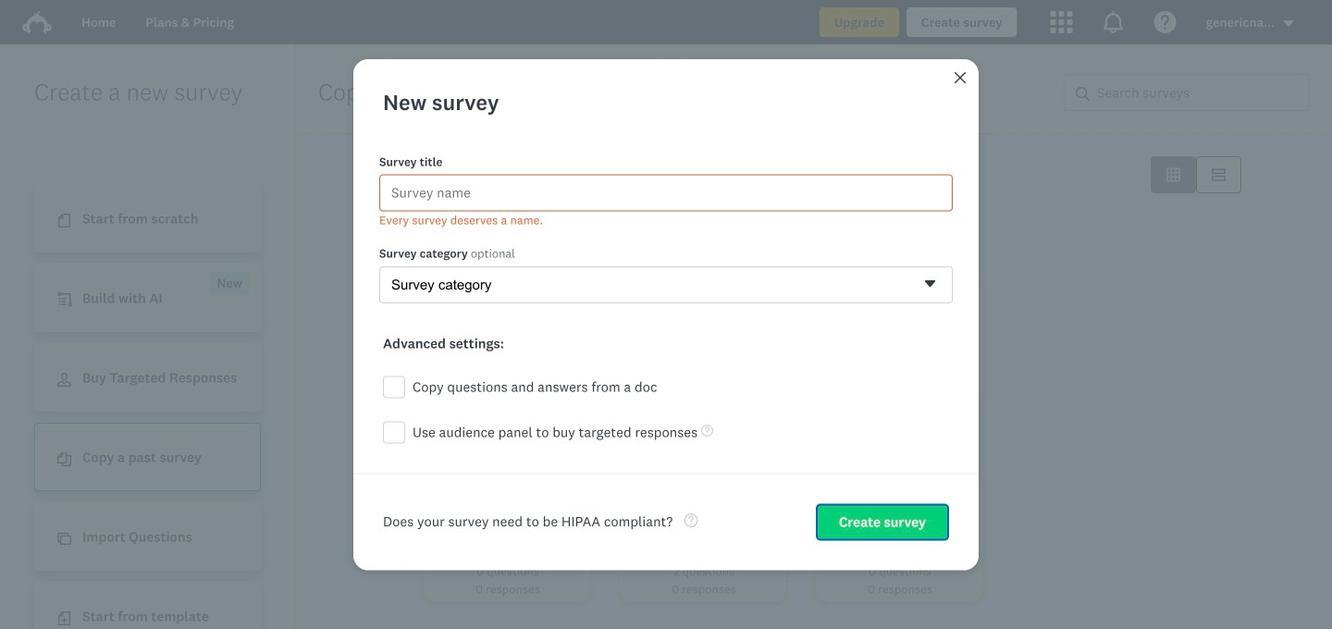 Task type: vqa. For each thing, say whether or not it's contained in the screenshot.
'help icon'
yes



Task type: describe. For each thing, give the bounding box(es) containing it.
Survey name field
[[379, 174, 953, 211]]

2 brand logo image from the top
[[22, 11, 52, 33]]

0 vertical spatial starfilled image
[[539, 168, 553, 182]]

textboxmultiple image
[[1212, 168, 1226, 182]]

clone image
[[57, 532, 71, 546]]

grid image
[[1166, 168, 1180, 182]]

documentclone image
[[57, 453, 71, 466]]

1 vertical spatial starfilled image
[[761, 289, 775, 302]]

search image
[[1076, 87, 1090, 101]]

documentplus image
[[57, 612, 71, 626]]

notification center icon image
[[1102, 11, 1124, 33]]

1 horizontal spatial help image
[[701, 425, 713, 437]]



Task type: locate. For each thing, give the bounding box(es) containing it.
starfilled image
[[565, 289, 579, 302]]

document image
[[57, 214, 71, 228]]

user image
[[57, 373, 71, 387]]

0 horizontal spatial help image
[[684, 513, 698, 527]]

brand logo image
[[22, 7, 52, 37], [22, 11, 52, 33]]

dialog
[[353, 59, 979, 570]]

1 brand logo image from the top
[[22, 7, 52, 37]]

dropdown arrow icon image
[[1282, 17, 1295, 30], [1284, 20, 1293, 27]]

starfilled image
[[539, 168, 553, 182], [761, 289, 775, 302]]

help icon image
[[1154, 11, 1176, 33]]

0 horizontal spatial starfilled image
[[539, 168, 553, 182]]

Search surveys field
[[1090, 75, 1309, 110]]

0 vertical spatial help image
[[701, 425, 713, 437]]

1 vertical spatial help image
[[684, 513, 698, 527]]

help image
[[701, 425, 713, 437], [684, 513, 698, 527]]

products icon image
[[1050, 11, 1073, 33], [1050, 11, 1073, 33]]

close image
[[953, 70, 968, 85], [955, 72, 966, 83]]

1 horizontal spatial starfilled image
[[761, 289, 775, 302]]



